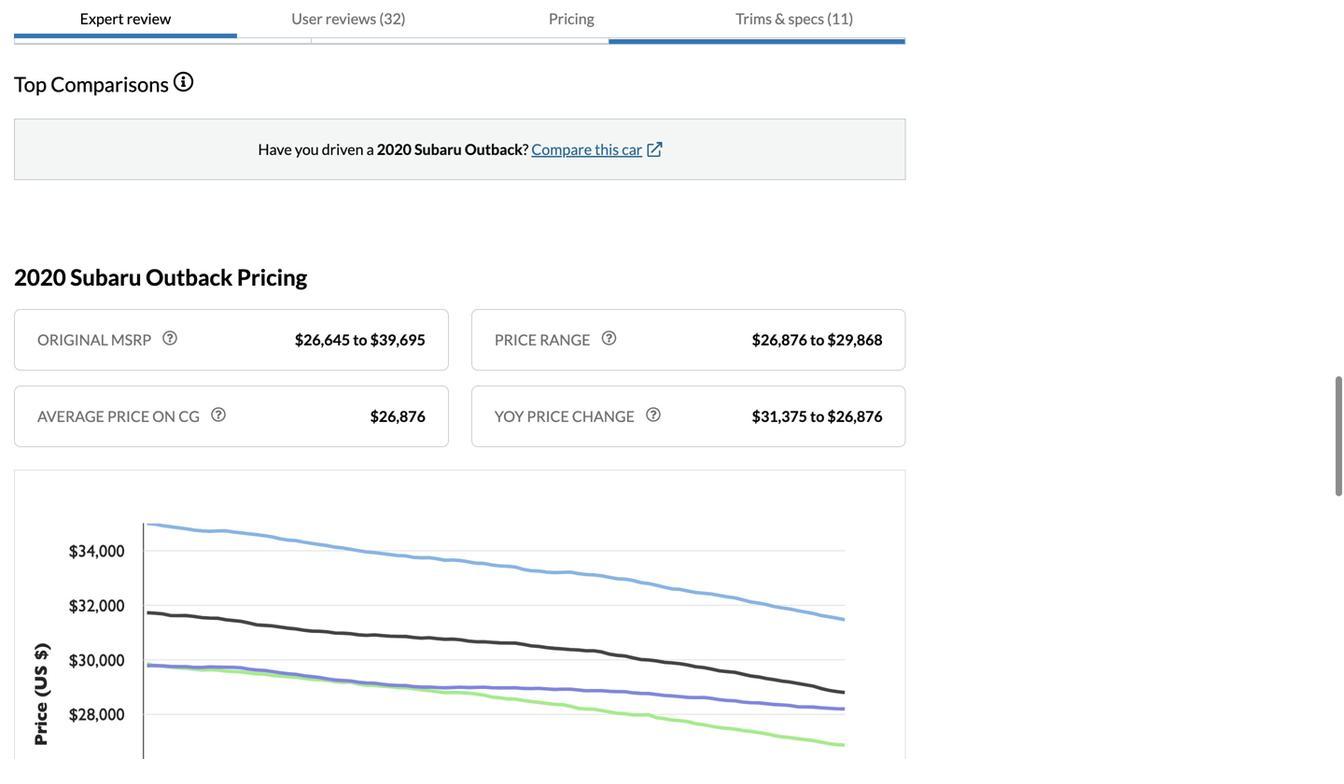 Task type: vqa. For each thing, say whether or not it's contained in the screenshot.
finalize
no



Task type: describe. For each thing, give the bounding box(es) containing it.
0 horizontal spatial pricing
[[237, 264, 307, 291]]

this
[[595, 140, 619, 158]]

expert review
[[80, 9, 171, 28]]

$29,868
[[828, 331, 883, 349]]

?
[[523, 140, 529, 158]]

user
[[292, 9, 323, 28]]

range
[[540, 331, 591, 349]]

reviews
[[101, 7, 149, 23]]

2 horizontal spatial $26,876
[[828, 407, 883, 425]]

price
[[495, 331, 537, 349]]

(11)
[[827, 9, 854, 28]]

0 vertical spatial outback
[[465, 140, 523, 158]]

top
[[14, 72, 47, 96]]

1 vertical spatial 2020
[[14, 264, 66, 291]]

compare
[[532, 140, 592, 158]]

pricing tab
[[460, 0, 683, 38]]

change
[[572, 407, 635, 425]]

$39,695
[[370, 331, 426, 349]]

0 horizontal spatial comparisons
[[51, 72, 169, 96]]

to for $31,375
[[810, 407, 825, 425]]

compare this car link
[[532, 140, 662, 158]]

$31,375 to $26,876
[[752, 407, 883, 425]]

$26,876 for $26,876
[[370, 407, 426, 425]]

a
[[366, 140, 374, 158]]

$26,645 to $39,695
[[295, 331, 426, 349]]

(0) tab list
[[14, 0, 906, 45]]

(32)
[[379, 9, 406, 28]]

compare this car
[[532, 140, 643, 158]]

average price on cg
[[37, 407, 200, 425]]

specs
[[788, 9, 824, 28]]

to for $26,876
[[810, 331, 825, 349]]

question circle image
[[163, 331, 178, 346]]

trims & specs (11)
[[736, 9, 854, 28]]

comparisons inside comparisons (0)
[[708, 7, 784, 23]]

1 vertical spatial outback
[[146, 264, 233, 291]]

average
[[37, 407, 104, 425]]



Task type: locate. For each thing, give the bounding box(es) containing it.
info circle image
[[173, 72, 194, 92]]

1 horizontal spatial 2020
[[377, 140, 412, 158]]

car
[[622, 140, 643, 158]]

you
[[295, 140, 319, 158]]

2020 up original
[[14, 264, 66, 291]]

0 horizontal spatial subaru
[[70, 264, 141, 291]]

original
[[37, 331, 108, 349]]

to right $31,375
[[810, 407, 825, 425]]

price range
[[495, 331, 591, 349]]

2 horizontal spatial question circle image
[[646, 407, 661, 422]]

subaru right "a"
[[414, 140, 462, 158]]

question circle image
[[602, 331, 617, 346], [211, 407, 226, 422], [646, 407, 661, 422]]

0 horizontal spatial price
[[107, 407, 150, 425]]

user reviews (32) tab
[[237, 0, 460, 38]]

driven
[[322, 140, 364, 158]]

1 horizontal spatial pricing
[[549, 9, 595, 28]]

tab list containing expert review
[[14, 0, 906, 38]]

$31,375
[[752, 407, 808, 425]]

1 horizontal spatial $26,876
[[752, 331, 808, 349]]

original msrp
[[37, 331, 151, 349]]

&
[[775, 9, 785, 28]]

to
[[353, 331, 367, 349], [810, 331, 825, 349], [810, 407, 825, 425]]

1 vertical spatial subaru
[[70, 264, 141, 291]]

review
[[127, 9, 171, 28]]

trims
[[736, 9, 772, 28]]

1 horizontal spatial subaru
[[414, 140, 462, 158]]

$26,876
[[752, 331, 808, 349], [370, 407, 426, 425], [828, 407, 883, 425]]

$26,876 right $31,375
[[828, 407, 883, 425]]

user reviews (32)
[[292, 9, 406, 28]]

$26,876 to $29,868
[[752, 331, 883, 349]]

price for average
[[107, 407, 150, 425]]

$26,876 for $26,876 to $29,868
[[752, 331, 808, 349]]

have you driven a 2020 subaru outback ?
[[258, 140, 529, 158]]

outback
[[465, 140, 523, 158], [146, 264, 233, 291]]

question circle image for yoy price change
[[646, 407, 661, 422]]

outback up question circle image
[[146, 264, 233, 291]]

2020 subaru outback pricing
[[14, 264, 307, 291]]

external link image
[[647, 142, 662, 157]]

pricing inside "tab"
[[549, 9, 595, 28]]

outback left compare
[[465, 140, 523, 158]]

1 vertical spatial pricing
[[237, 264, 307, 291]]

$26,645
[[295, 331, 350, 349]]

price left on
[[107, 407, 150, 425]]

comparisons count element
[[788, 4, 806, 26]]

0 horizontal spatial 2020
[[14, 264, 66, 291]]

question circle image right change
[[646, 407, 661, 422]]

2020 right "a"
[[377, 140, 412, 158]]

question circle image right the range
[[602, 331, 617, 346]]

pricing
[[549, 9, 595, 28], [237, 264, 307, 291]]

to for $26,645
[[353, 331, 367, 349]]

to left $29,868
[[810, 331, 825, 349]]

price right yoy
[[527, 407, 569, 425]]

0 horizontal spatial $26,876
[[370, 407, 426, 425]]

0 vertical spatial comparisons
[[708, 7, 784, 23]]

2 price from the left
[[527, 407, 569, 425]]

0 horizontal spatial question circle image
[[211, 407, 226, 422]]

1 horizontal spatial question circle image
[[602, 331, 617, 346]]

top comparisons
[[14, 72, 169, 96]]

price for yoy
[[527, 407, 569, 425]]

question circle image for price range
[[602, 331, 617, 346]]

subaru
[[414, 140, 462, 158], [70, 264, 141, 291]]

0 vertical spatial 2020
[[377, 140, 412, 158]]

tab
[[312, 0, 609, 44]]

question circle image for average price on cg
[[211, 407, 226, 422]]

0 vertical spatial pricing
[[549, 9, 595, 28]]

1 horizontal spatial comparisons
[[708, 7, 784, 23]]

to right the $26,645
[[353, 331, 367, 349]]

tab list
[[14, 0, 906, 38]]

yoy
[[495, 407, 524, 425]]

$26,876 left $29,868
[[752, 331, 808, 349]]

on
[[152, 407, 176, 425]]

cg
[[179, 407, 200, 425]]

tab inside (0) tab list
[[312, 0, 609, 44]]

$26,876 down '$39,695'
[[370, 407, 426, 425]]

msrp
[[111, 331, 151, 349]]

expert review tab
[[14, 0, 237, 38]]

comparisons
[[708, 7, 784, 23], [51, 72, 169, 96]]

comparisons (0)
[[708, 6, 806, 24]]

yoy price change
[[495, 407, 635, 425]]

trims & specs (11) tab
[[683, 0, 906, 38]]

1 vertical spatial comparisons
[[51, 72, 169, 96]]

question circle image right the cg
[[211, 407, 226, 422]]

1 horizontal spatial outback
[[465, 140, 523, 158]]

0 vertical spatial subaru
[[414, 140, 462, 158]]

(0)
[[788, 6, 806, 24]]

expert
[[80, 9, 124, 28]]

subaru up original msrp
[[70, 264, 141, 291]]

2020
[[377, 140, 412, 158], [14, 264, 66, 291]]

price
[[107, 407, 150, 425], [527, 407, 569, 425]]

1 price from the left
[[107, 407, 150, 425]]

have
[[258, 140, 292, 158]]

reviews
[[326, 9, 377, 28]]

0 horizontal spatial outback
[[146, 264, 233, 291]]

1 horizontal spatial price
[[527, 407, 569, 425]]



